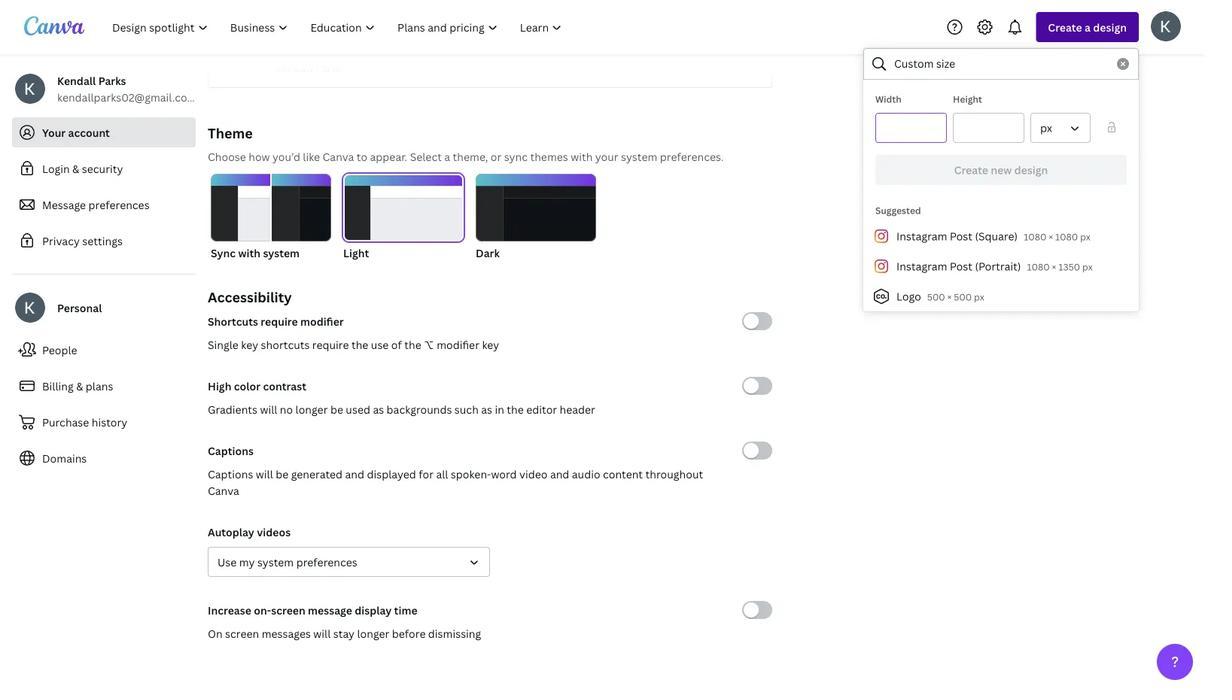 Task type: vqa. For each thing, say whether or not it's contained in the screenshot.
Stephanie Aranda icon
no



Task type: describe. For each thing, give the bounding box(es) containing it.
& for billing
[[76, 379, 83, 393]]

Units: px button
[[1031, 113, 1091, 143]]

parks for kendall parks kendallparks02@gmail.com
[[98, 73, 126, 88]]

spoken-
[[451, 467, 491, 481]]

Sync with system button
[[211, 174, 331, 261]]

1 horizontal spatial screen
[[271, 603, 305, 618]]

login
[[42, 161, 70, 176]]

1 as from the left
[[373, 402, 384, 417]]

captions for captions will be generated and displayed for all spoken-word video and audio content throughout canva
[[208, 467, 253, 481]]

messages
[[262, 627, 311, 641]]

1 horizontal spatial be
[[330, 402, 343, 417]]

message
[[308, 603, 352, 618]]

light
[[343, 246, 369, 260]]

0 vertical spatial modifier
[[300, 314, 344, 329]]

2 key from the left
[[482, 338, 499, 352]]

billing
[[42, 379, 74, 393]]

theme,
[[453, 149, 488, 164]]

high color contrast
[[208, 379, 306, 393]]

single
[[208, 338, 239, 352]]

px inside instagram post (square) 1080 × 1080 px
[[1080, 231, 1091, 243]]

preferences.
[[660, 149, 724, 164]]

1 500 from the left
[[927, 291, 945, 303]]

2 horizontal spatial the
[[507, 402, 524, 417]]

0 horizontal spatial require
[[261, 314, 298, 329]]

such
[[455, 402, 479, 417]]

on
[[208, 627, 223, 641]]

1080 for instagram post (square)
[[1024, 231, 1047, 243]]

throughout
[[646, 467, 703, 481]]

domains link
[[12, 443, 196, 473]]

(portrait)
[[975, 259, 1021, 274]]

accessibility
[[208, 288, 292, 306]]

suggested
[[875, 204, 921, 217]]

header
[[560, 402, 595, 417]]

audio
[[572, 467, 600, 481]]

× for (square)
[[1049, 231, 1053, 243]]

captions will be generated and displayed for all spoken-word video and audio content throughout canva
[[208, 467, 703, 498]]

backgrounds
[[387, 402, 452, 417]]

1 key from the left
[[241, 338, 258, 352]]

px inside instagram post (portrait) 1080 × 1350 px
[[1083, 261, 1093, 273]]

Use my system preferences button
[[208, 547, 490, 577]]

message preferences link
[[12, 190, 196, 220]]

(square)
[[975, 229, 1018, 244]]

select
[[410, 149, 442, 164]]

autoplay
[[208, 525, 254, 539]]

captions for captions
[[208, 444, 254, 458]]

& for login
[[72, 161, 79, 176]]

kendall parks
[[275, 60, 343, 74]]

single key shortcuts require the use of the ⌥ modifier key
[[208, 338, 499, 352]]

logo 500 × 500 px
[[897, 289, 984, 304]]

contrast
[[263, 379, 306, 393]]

create for create new design
[[954, 163, 988, 177]]

kendallparks02@gmail.com
[[57, 90, 197, 104]]

your
[[595, 149, 618, 164]]

will for be
[[256, 467, 273, 481]]

1080 up 1350
[[1055, 231, 1078, 243]]

create new design
[[954, 163, 1048, 177]]

kendall for kendall parks kendallparks02@gmail.com
[[57, 73, 96, 88]]

canva inside theme choose how you'd like canva to appear. select a theme, or sync themes with your system preferences.
[[323, 149, 354, 164]]

account
[[68, 125, 110, 140]]

Light button
[[343, 174, 464, 261]]

instagram post (portrait) 1080 × 1350 px
[[897, 259, 1093, 274]]

px inside the logo 500 × 500 px
[[974, 291, 984, 303]]

with inside button
[[238, 246, 260, 260]]

shortcuts
[[208, 314, 258, 329]]

of
[[391, 338, 402, 352]]

gradients will no longer be used as backgrounds such as in the editor header
[[208, 402, 595, 417]]

1 vertical spatial modifier
[[437, 338, 479, 352]]

like
[[303, 149, 320, 164]]

color
[[234, 379, 261, 393]]

create new design button
[[875, 155, 1127, 185]]

privacy settings link
[[12, 226, 196, 256]]

create for create a design
[[1048, 20, 1082, 34]]

editor
[[526, 402, 557, 417]]

increase
[[208, 603, 251, 618]]

you'd
[[272, 149, 300, 164]]

logo
[[897, 289, 921, 304]]

sync with system
[[211, 246, 300, 260]]

before
[[392, 627, 426, 641]]

used
[[346, 402, 370, 417]]

system inside theme choose how you'd like canva to appear. select a theme, or sync themes with your system preferences.
[[621, 149, 657, 164]]

autoplay videos
[[208, 525, 291, 539]]

use
[[218, 555, 237, 569]]

sync
[[504, 149, 528, 164]]

sync
[[211, 246, 236, 260]]

a inside theme choose how you'd like canva to appear. select a theme, or sync themes with your system preferences.
[[444, 149, 450, 164]]

Search search field
[[894, 50, 1108, 78]]

new
[[991, 163, 1012, 177]]

choose
[[208, 149, 246, 164]]

create a design
[[1048, 20, 1127, 34]]

your account link
[[12, 117, 196, 148]]

domains
[[42, 451, 87, 466]]

login & security
[[42, 161, 123, 176]]

security
[[82, 161, 123, 176]]

height
[[953, 93, 982, 105]]

people
[[42, 343, 77, 357]]

appear.
[[370, 149, 407, 164]]

message preferences
[[42, 198, 150, 212]]

create a design button
[[1036, 12, 1139, 42]]

1 horizontal spatial longer
[[357, 627, 389, 641]]

my
[[239, 555, 255, 569]]

your account
[[42, 125, 110, 140]]

message
[[42, 198, 86, 212]]

1 vertical spatial require
[[312, 338, 349, 352]]

word
[[491, 467, 517, 481]]

be inside captions will be generated and displayed for all spoken-word video and audio content throughout canva
[[276, 467, 288, 481]]

time
[[394, 603, 417, 618]]



Task type: locate. For each thing, give the bounding box(es) containing it.
stay
[[333, 627, 355, 641]]

content
[[603, 467, 643, 481]]

in
[[495, 402, 504, 417]]

require up shortcuts
[[261, 314, 298, 329]]

0 horizontal spatial modifier
[[300, 314, 344, 329]]

theme choose how you'd like canva to appear. select a theme, or sync themes with your system preferences.
[[208, 124, 724, 164]]

will left stay
[[313, 627, 331, 641]]

instagram for instagram post (square)
[[897, 229, 947, 244]]

0 vertical spatial require
[[261, 314, 298, 329]]

preferences up privacy settings "link"
[[88, 198, 150, 212]]

login & security link
[[12, 154, 196, 184]]

0 vertical spatial be
[[330, 402, 343, 417]]

0 horizontal spatial 500
[[927, 291, 945, 303]]

video
[[519, 467, 548, 481]]

2 500 from the left
[[954, 291, 972, 303]]

longer
[[296, 402, 328, 417], [357, 627, 389, 641]]

design inside button
[[1014, 163, 1048, 177]]

to
[[357, 149, 367, 164]]

1080 left 1350
[[1027, 261, 1050, 273]]

design for create new design
[[1014, 163, 1048, 177]]

1 horizontal spatial as
[[481, 402, 492, 417]]

captions inside captions will be generated and displayed for all spoken-word video and audio content throughout canva
[[208, 467, 253, 481]]

& right login
[[72, 161, 79, 176]]

× inside instagram post (portrait) 1080 × 1350 px
[[1052, 261, 1056, 273]]

1 horizontal spatial key
[[482, 338, 499, 352]]

and right video
[[550, 467, 569, 481]]

your
[[42, 125, 66, 140]]

screen
[[271, 603, 305, 618], [225, 627, 259, 641]]

1 vertical spatial longer
[[357, 627, 389, 641]]

0 vertical spatial system
[[621, 149, 657, 164]]

theme
[[208, 124, 253, 142]]

will left no
[[260, 402, 277, 417]]

videos
[[257, 525, 291, 539]]

the right in
[[507, 402, 524, 417]]

no
[[280, 402, 293, 417]]

0 horizontal spatial as
[[373, 402, 384, 417]]

Width number field
[[885, 114, 937, 142]]

0 vertical spatial with
[[571, 149, 593, 164]]

be left generated
[[276, 467, 288, 481]]

0 vertical spatial preferences
[[88, 198, 150, 212]]

2 as from the left
[[481, 402, 492, 417]]

× right (square)
[[1049, 231, 1053, 243]]

create up search 'search field'
[[1048, 20, 1082, 34]]

purchase
[[42, 415, 89, 429]]

0 vertical spatial captions
[[208, 444, 254, 458]]

create
[[1048, 20, 1082, 34], [954, 163, 988, 177]]

1080 for instagram post (portrait)
[[1027, 261, 1050, 273]]

a inside dropdown button
[[1085, 20, 1091, 34]]

create inside 'create a design' dropdown button
[[1048, 20, 1082, 34]]

× for (portrait)
[[1052, 261, 1056, 273]]

be
[[330, 402, 343, 417], [276, 467, 288, 481]]

1 vertical spatial a
[[444, 149, 450, 164]]

dismissing
[[428, 627, 481, 641]]

1080 right (square)
[[1024, 231, 1047, 243]]

1 horizontal spatial preferences
[[296, 555, 357, 569]]

with right sync
[[238, 246, 260, 260]]

1 horizontal spatial a
[[1085, 20, 1091, 34]]

instagram
[[897, 229, 947, 244], [897, 259, 947, 274]]

Height number field
[[963, 114, 1015, 142]]

1 vertical spatial create
[[954, 163, 988, 177]]

captions down gradients
[[208, 444, 254, 458]]

use
[[371, 338, 389, 352]]

2 vertical spatial system
[[257, 555, 294, 569]]

require right shortcuts
[[312, 338, 349, 352]]

parks down top level navigation element
[[315, 60, 343, 74]]

1 vertical spatial be
[[276, 467, 288, 481]]

with left your
[[571, 149, 593, 164]]

captions up the autoplay
[[208, 467, 253, 481]]

will inside captions will be generated and displayed for all spoken-word video and audio content throughout canva
[[256, 467, 273, 481]]

the left ⌥
[[404, 338, 421, 352]]

0 horizontal spatial preferences
[[88, 198, 150, 212]]

canva up the autoplay
[[208, 484, 239, 498]]

as left in
[[481, 402, 492, 417]]

with
[[571, 149, 593, 164], [238, 246, 260, 260]]

instagram down suggested
[[897, 229, 947, 244]]

personal
[[57, 301, 102, 315]]

0 horizontal spatial be
[[276, 467, 288, 481]]

screen down increase
[[225, 627, 259, 641]]

high
[[208, 379, 231, 393]]

0 vertical spatial instagram
[[897, 229, 947, 244]]

500
[[927, 291, 945, 303], [954, 291, 972, 303]]

modifier up single key shortcuts require the use of the ⌥ modifier key
[[300, 314, 344, 329]]

system up accessibility
[[263, 246, 300, 260]]

list
[[863, 221, 1139, 312]]

1350
[[1059, 261, 1080, 273]]

will for no
[[260, 402, 277, 417]]

post left (square)
[[950, 229, 973, 244]]

all
[[436, 467, 448, 481]]

1 horizontal spatial 500
[[954, 291, 972, 303]]

1 captions from the top
[[208, 444, 254, 458]]

0 vertical spatial ×
[[1049, 231, 1053, 243]]

2 captions from the top
[[208, 467, 253, 481]]

kendall down top level navigation element
[[275, 60, 313, 74]]

1 vertical spatial instagram
[[897, 259, 947, 274]]

preferences up message
[[296, 555, 357, 569]]

as
[[373, 402, 384, 417], [481, 402, 492, 417]]

the left use
[[351, 338, 368, 352]]

1 horizontal spatial canva
[[323, 149, 354, 164]]

display
[[355, 603, 392, 618]]

top level navigation element
[[102, 12, 575, 42]]

1 vertical spatial will
[[256, 467, 273, 481]]

& left plans
[[76, 379, 83, 393]]

with inside theme choose how you'd like canva to appear. select a theme, or sync themes with your system preferences.
[[571, 149, 593, 164]]

longer right no
[[296, 402, 328, 417]]

on-
[[254, 603, 271, 618]]

1 instagram from the top
[[897, 229, 947, 244]]

1 horizontal spatial create
[[1048, 20, 1082, 34]]

displayed
[[367, 467, 416, 481]]

key right single
[[241, 338, 258, 352]]

kendall for kendall parks
[[275, 60, 313, 74]]

list containing instagram post (square)
[[863, 221, 1139, 312]]

0 vertical spatial a
[[1085, 20, 1091, 34]]

0 horizontal spatial design
[[1014, 163, 1048, 177]]

post for (square)
[[950, 229, 973, 244]]

⌥
[[424, 338, 434, 352]]

& inside login & security link
[[72, 161, 79, 176]]

1 vertical spatial preferences
[[296, 555, 357, 569]]

1 vertical spatial system
[[263, 246, 300, 260]]

0 vertical spatial longer
[[296, 402, 328, 417]]

instagram up the logo
[[897, 259, 947, 274]]

on screen messages will stay longer before dismissing
[[208, 627, 481, 641]]

× inside the logo 500 × 500 px
[[947, 291, 952, 303]]

gradients
[[208, 402, 257, 417]]

kendall
[[275, 60, 313, 74], [57, 73, 96, 88]]

how
[[249, 149, 270, 164]]

0 horizontal spatial the
[[351, 338, 368, 352]]

canva inside captions will be generated and displayed for all spoken-word video and audio content throughout canva
[[208, 484, 239, 498]]

post up the logo 500 × 500 px
[[950, 259, 973, 274]]

1 vertical spatial captions
[[208, 467, 253, 481]]

1 and from the left
[[345, 467, 364, 481]]

billing & plans
[[42, 379, 113, 393]]

1 vertical spatial design
[[1014, 163, 1048, 177]]

× left 1350
[[1052, 261, 1056, 273]]

1 vertical spatial post
[[950, 259, 973, 274]]

will
[[260, 402, 277, 417], [256, 467, 273, 481], [313, 627, 331, 641]]

key
[[241, 338, 258, 352], [482, 338, 499, 352]]

0 horizontal spatial and
[[345, 467, 364, 481]]

will left generated
[[256, 467, 273, 481]]

longer down "display" at the left of page
[[357, 627, 389, 641]]

a
[[1085, 20, 1091, 34], [444, 149, 450, 164]]

0 horizontal spatial key
[[241, 338, 258, 352]]

2 instagram from the top
[[897, 259, 947, 274]]

generated
[[291, 467, 343, 481]]

1 vertical spatial &
[[76, 379, 83, 393]]

width
[[875, 93, 902, 105]]

screen up messages
[[271, 603, 305, 618]]

1 vertical spatial with
[[238, 246, 260, 260]]

px inside button
[[1040, 121, 1052, 135]]

parks up kendallparks02@gmail.com
[[98, 73, 126, 88]]

1 vertical spatial canva
[[208, 484, 239, 498]]

shortcuts
[[261, 338, 310, 352]]

parks for kendall parks
[[315, 60, 343, 74]]

1080 inside instagram post (portrait) 1080 × 1350 px
[[1027, 261, 1050, 273]]

0 vertical spatial &
[[72, 161, 79, 176]]

use my system preferences
[[218, 555, 357, 569]]

be left used
[[330, 402, 343, 417]]

parks inside "kendall parks kendallparks02@gmail.com"
[[98, 73, 126, 88]]

canva
[[323, 149, 354, 164], [208, 484, 239, 498]]

kendall inside "kendall parks kendallparks02@gmail.com"
[[57, 73, 96, 88]]

system right my at left
[[257, 555, 294, 569]]

0 vertical spatial screen
[[271, 603, 305, 618]]

0 horizontal spatial create
[[954, 163, 988, 177]]

dark
[[476, 246, 500, 260]]

system for use my system preferences
[[257, 555, 294, 569]]

themes
[[530, 149, 568, 164]]

× right the logo
[[947, 291, 952, 303]]

instagram post (square) 1080 × 1080 px
[[897, 229, 1091, 244]]

0 horizontal spatial longer
[[296, 402, 328, 417]]

& inside billing & plans link
[[76, 379, 83, 393]]

2 and from the left
[[550, 467, 569, 481]]

for
[[419, 467, 434, 481]]

0 vertical spatial will
[[260, 402, 277, 417]]

0 horizontal spatial a
[[444, 149, 450, 164]]

billing & plans link
[[12, 371, 196, 401]]

or
[[491, 149, 502, 164]]

kendall parks image
[[1151, 11, 1181, 41]]

purchase history
[[42, 415, 127, 429]]

history
[[92, 415, 127, 429]]

Dark button
[[476, 174, 596, 261]]

and left displayed
[[345, 467, 364, 481]]

0 horizontal spatial with
[[238, 246, 260, 260]]

privacy settings
[[42, 234, 123, 248]]

0 vertical spatial design
[[1093, 20, 1127, 34]]

modifier
[[300, 314, 344, 329], [437, 338, 479, 352]]

1 vertical spatial ×
[[1052, 261, 1056, 273]]

0 horizontal spatial canva
[[208, 484, 239, 498]]

1 horizontal spatial require
[[312, 338, 349, 352]]

1 post from the top
[[950, 229, 973, 244]]

modifier right ⌥
[[437, 338, 479, 352]]

× inside instagram post (square) 1080 × 1080 px
[[1049, 231, 1053, 243]]

1 horizontal spatial modifier
[[437, 338, 479, 352]]

0 vertical spatial post
[[950, 229, 973, 244]]

500 down instagram post (portrait) 1080 × 1350 px
[[954, 291, 972, 303]]

plans
[[86, 379, 113, 393]]

1 horizontal spatial parks
[[315, 60, 343, 74]]

0 horizontal spatial parks
[[98, 73, 126, 88]]

design inside dropdown button
[[1093, 20, 1127, 34]]

design right new
[[1014, 163, 1048, 177]]

0 horizontal spatial kendall
[[57, 73, 96, 88]]

system right your
[[621, 149, 657, 164]]

500 right the logo
[[927, 291, 945, 303]]

people link
[[12, 335, 196, 365]]

system for sync with system
[[263, 246, 300, 260]]

post
[[950, 229, 973, 244], [950, 259, 973, 274]]

preferences inside message preferences link
[[88, 198, 150, 212]]

design left kendall parks image
[[1093, 20, 1127, 34]]

canva left to
[[323, 149, 354, 164]]

settings
[[82, 234, 123, 248]]

post for (portrait)
[[950, 259, 973, 274]]

instagram for instagram post (portrait)
[[897, 259, 947, 274]]

captions
[[208, 444, 254, 458], [208, 467, 253, 481]]

create left new
[[954, 163, 988, 177]]

design for create a design
[[1093, 20, 1127, 34]]

2 post from the top
[[950, 259, 973, 274]]

1 horizontal spatial kendall
[[275, 60, 313, 74]]

preferences inside "use my system preferences" button
[[296, 555, 357, 569]]

1 horizontal spatial the
[[404, 338, 421, 352]]

2 vertical spatial will
[[313, 627, 331, 641]]

1 horizontal spatial with
[[571, 149, 593, 164]]

2 vertical spatial ×
[[947, 291, 952, 303]]

parks
[[315, 60, 343, 74], [98, 73, 126, 88]]

0 horizontal spatial screen
[[225, 627, 259, 641]]

create inside create new design button
[[954, 163, 988, 177]]

as right used
[[373, 402, 384, 417]]

1 horizontal spatial design
[[1093, 20, 1127, 34]]

0 vertical spatial canva
[[323, 149, 354, 164]]

1 vertical spatial screen
[[225, 627, 259, 641]]

kendall up your account
[[57, 73, 96, 88]]

kendall parks kendallparks02@gmail.com
[[57, 73, 197, 104]]

1 horizontal spatial and
[[550, 467, 569, 481]]

increase on-screen message display time
[[208, 603, 417, 618]]

key right ⌥
[[482, 338, 499, 352]]

0 vertical spatial create
[[1048, 20, 1082, 34]]



